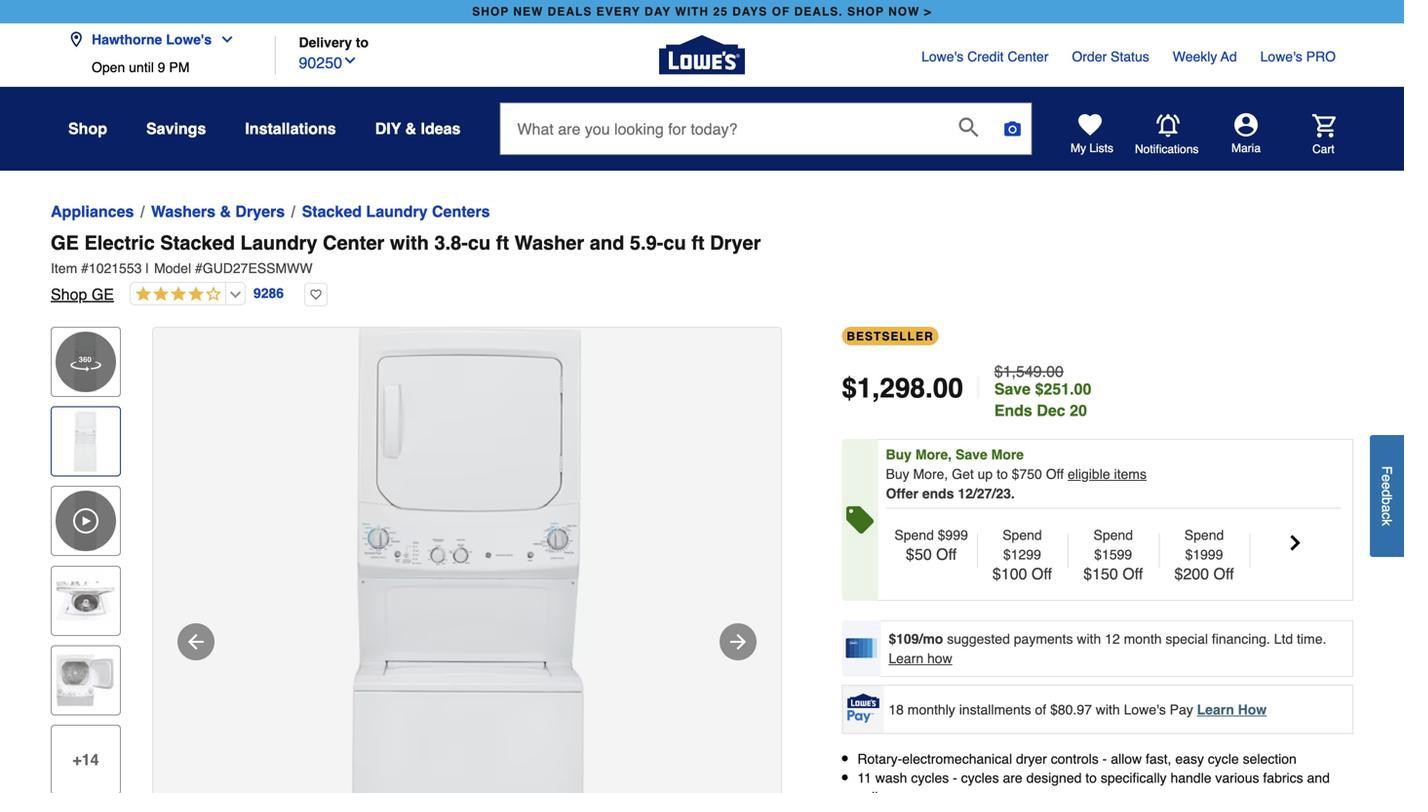 Task type: describe. For each thing, give the bounding box(es) containing it.
my
[[1071, 141, 1087, 155]]

1 # from the left
[[81, 260, 89, 276]]

ge inside ge electric stacked laundry center with 3.8-cu ft washer and 5.9-cu ft dryer item # 1021553 | model # gud27essmww
[[51, 232, 79, 254]]

spend $1599 $150 off
[[1084, 527, 1144, 583]]

$251.00
[[1036, 380, 1092, 398]]

spend for $200
[[1185, 527, 1225, 543]]

+14 button
[[51, 725, 121, 793]]

open
[[92, 60, 125, 75]]

Search Query text field
[[501, 103, 944, 154]]

$999
[[938, 527, 969, 543]]

1 cu from the left
[[468, 232, 491, 254]]

shop button
[[68, 111, 107, 146]]

buy for buy more, get up to $750 off eligible items offer ends 12/27/23.
[[886, 466, 910, 482]]

9
[[158, 60, 165, 75]]

& for diy
[[405, 119, 417, 138]]

lowe's pro
[[1261, 49, 1336, 64]]

centers
[[432, 202, 490, 220]]

with
[[675, 5, 709, 19]]

hawthorne lowe's
[[92, 32, 212, 47]]

1 vertical spatial -
[[953, 770, 958, 786]]

$80.97
[[1051, 702, 1092, 717]]

soils
[[858, 789, 885, 793]]

notifications
[[1135, 142, 1199, 156]]

ge electric stacked laundry center with 3.8-cu ft washer and 5.9-cu ft dryer item # 1021553 | model # gud27essmww
[[51, 232, 761, 276]]

ltd
[[1275, 631, 1294, 647]]

stacked inside 'link'
[[302, 202, 362, 220]]

allow
[[1111, 751, 1142, 767]]

center inside lowe's credit center link
[[1008, 49, 1049, 64]]

0 vertical spatial to
[[356, 35, 369, 50]]

specifically
[[1101, 770, 1167, 786]]

ge  #gud27essmww image
[[153, 328, 781, 793]]

maria button
[[1200, 113, 1294, 156]]

ad
[[1221, 49, 1238, 64]]

1,298
[[857, 373, 926, 404]]

| inside ge electric stacked laundry center with 3.8-cu ft washer and 5.9-cu ft dryer item # 1021553 | model # gud27essmww
[[146, 260, 149, 276]]

1 vertical spatial ge
[[92, 285, 114, 303]]

delivery to
[[299, 35, 369, 50]]

heart outline image
[[304, 283, 328, 306]]

lowe's left pay
[[1124, 702, 1166, 717]]

stacked inside ge electric stacked laundry center with 3.8-cu ft washer and 5.9-cu ft dryer item # 1021553 | model # gud27essmww
[[160, 232, 235, 254]]

spend $1299 $100 off
[[993, 527, 1053, 583]]

lowe's home improvement notification center image
[[1157, 114, 1180, 137]]

electric
[[84, 232, 155, 254]]

pay
[[1170, 702, 1194, 717]]

ge  #gud27essmww - thumbnail2 image
[[56, 570, 116, 631]]

$50
[[906, 545, 932, 563]]

spend $1999 $200 off
[[1175, 527, 1235, 583]]

90250
[[299, 54, 342, 72]]

washers
[[151, 202, 216, 220]]

shop for shop
[[68, 119, 107, 138]]

weekly
[[1173, 49, 1218, 64]]

shop for shop ge
[[51, 285, 87, 303]]

diy
[[375, 119, 401, 138]]

hawthorne
[[92, 32, 162, 47]]

special
[[1166, 631, 1209, 647]]

center inside ge electric stacked laundry center with 3.8-cu ft washer and 5.9-cu ft dryer item # 1021553 | model # gud27essmww
[[323, 232, 385, 254]]

11
[[858, 770, 872, 786]]

installments
[[960, 702, 1032, 717]]

1021553
[[89, 260, 142, 276]]

savings button
[[146, 111, 206, 146]]

off for $100 off
[[1032, 565, 1053, 583]]

lowe's inside button
[[166, 32, 212, 47]]

save inside save $251.00 ends dec 20
[[995, 380, 1031, 398]]

$ 1,298 . 00
[[842, 373, 964, 404]]

how
[[928, 651, 953, 666]]

$
[[842, 373, 857, 404]]

of
[[1035, 702, 1047, 717]]

1 vertical spatial learn
[[1198, 702, 1235, 717]]

new
[[513, 5, 544, 19]]

$100
[[993, 565, 1028, 583]]

weekly ad
[[1173, 49, 1238, 64]]

diy & ideas
[[375, 119, 461, 138]]

my lists link
[[1071, 113, 1114, 156]]

12/27/23.
[[958, 486, 1015, 501]]

savings
[[146, 119, 206, 138]]

$1299
[[1004, 547, 1042, 562]]

electromechanical
[[903, 751, 1013, 767]]

appliances
[[51, 202, 134, 220]]

3.8-
[[435, 232, 468, 254]]

1 vertical spatial |
[[975, 371, 983, 405]]

shop new deals every day with 25 days of deals. shop now > link
[[468, 0, 936, 23]]

up
[[978, 466, 993, 482]]

tag filled image
[[847, 506, 874, 534]]

chevron right image
[[1284, 531, 1307, 555]]

maria
[[1232, 141, 1261, 155]]

with for center
[[390, 232, 429, 254]]

more, for save
[[916, 447, 952, 462]]

offer
[[886, 486, 919, 501]]

buy more, get up to $750 off eligible items offer ends 12/27/23.
[[886, 466, 1147, 501]]

lowe's credit center
[[922, 49, 1049, 64]]

2 cycles from the left
[[962, 770, 999, 786]]

suggested
[[947, 631, 1010, 647]]

handle
[[1171, 770, 1212, 786]]

2 e from the top
[[1380, 482, 1395, 489]]

lowe's left credit
[[922, 49, 964, 64]]

$200
[[1175, 565, 1210, 583]]

camera image
[[1003, 119, 1023, 139]]

items
[[1114, 466, 1147, 482]]

location image
[[68, 32, 84, 47]]

buy for buy more, save more
[[886, 447, 912, 462]]

spend $999 $50 off
[[895, 527, 969, 563]]

to inside buy more, get up to $750 off eligible items offer ends 12/27/23.
[[997, 466, 1008, 482]]

ends
[[995, 401, 1033, 419]]

order status link
[[1072, 47, 1150, 66]]

weekly ad link
[[1173, 47, 1238, 66]]

eligible items button
[[1068, 466, 1147, 482]]

f e e d b a c k button
[[1371, 435, 1405, 557]]

how
[[1239, 702, 1267, 717]]



Task type: locate. For each thing, give the bounding box(es) containing it.
0 vertical spatial shop
[[68, 119, 107, 138]]

credit
[[968, 49, 1004, 64]]

1 horizontal spatial cycles
[[962, 770, 999, 786]]

controls
[[1051, 751, 1099, 767]]

lowe's inside "link"
[[1261, 49, 1303, 64]]

with right $80.97
[[1096, 702, 1121, 717]]

0 vertical spatial buy
[[886, 447, 912, 462]]

rotary-
[[858, 751, 903, 767]]

lowes pay logo image
[[844, 694, 883, 723]]

0 vertical spatial center
[[1008, 49, 1049, 64]]

hawthorne lowe's button
[[68, 20, 243, 60]]

off inside spend $1999 $200 off
[[1214, 565, 1235, 583]]

item
[[51, 260, 77, 276]]

chevron down image
[[212, 32, 235, 47]]

center down stacked laundry centers 'link'
[[323, 232, 385, 254]]

stacked down the washers
[[160, 232, 235, 254]]

stacked laundry centers link
[[302, 200, 490, 223]]

off for $150 off
[[1123, 565, 1144, 583]]

spend inside spend $999 $50 off
[[895, 527, 934, 543]]

0 vertical spatial save
[[995, 380, 1031, 398]]

1 spend from the left
[[895, 527, 934, 543]]

lowe's up pm
[[166, 32, 212, 47]]

gud27essmww
[[203, 260, 313, 276]]

shop ge
[[51, 285, 114, 303]]

until
[[129, 60, 154, 75]]

with down stacked laundry centers 'link'
[[390, 232, 429, 254]]

deals
[[548, 5, 592, 19]]

# right item
[[81, 260, 89, 276]]

spend up '$50'
[[895, 527, 934, 543]]

1 horizontal spatial laundry
[[366, 202, 428, 220]]

0 horizontal spatial laundry
[[240, 232, 317, 254]]

1 ft from the left
[[496, 232, 509, 254]]

0 vertical spatial with
[[390, 232, 429, 254]]

ft left "washer"
[[496, 232, 509, 254]]

more
[[992, 447, 1024, 462]]

and right the fabrics
[[1308, 770, 1330, 786]]

spend
[[895, 527, 934, 543], [1003, 527, 1042, 543], [1094, 527, 1134, 543], [1185, 527, 1225, 543]]

$750
[[1012, 466, 1043, 482]]

laundry inside ge electric stacked laundry center with 3.8-cu ft washer and 5.9-cu ft dryer item # 1021553 | model # gud27essmww
[[240, 232, 317, 254]]

easy
[[1176, 751, 1205, 767]]

1 horizontal spatial learn
[[1198, 702, 1235, 717]]

laundry up gud27essmww
[[240, 232, 317, 254]]

rotary-electromechanical dryer controls - allow fast, easy cycle selection 11 wash cycles - cycles are designed to specifically handle various fabrics and soils
[[858, 751, 1330, 793]]

1 shop from the left
[[472, 5, 509, 19]]

e up the b
[[1380, 482, 1395, 489]]

laundry inside 'link'
[[366, 202, 428, 220]]

chevron down image
[[342, 53, 358, 68]]

are
[[1003, 770, 1023, 786]]

ge  #gud27essmww - thumbnail3 image
[[56, 650, 116, 711]]

1 horizontal spatial -
[[1103, 751, 1107, 767]]

2 cu from the left
[[664, 232, 686, 254]]

open until 9 pm
[[92, 60, 190, 75]]

search image
[[959, 117, 979, 137]]

18 monthly installments of $80.97 with lowe's pay learn how
[[889, 702, 1267, 717]]

| right 00
[[975, 371, 983, 405]]

learn down $109/mo
[[889, 651, 924, 666]]

item number 1 0 2 1 5 5 3 and model number g u d 2 7 e s s m w w element
[[51, 259, 1354, 278]]

washers & dryers link
[[151, 200, 285, 223]]

shop down item
[[51, 285, 87, 303]]

0 horizontal spatial ft
[[496, 232, 509, 254]]

arrow left image
[[184, 630, 208, 654]]

stacked laundry centers
[[302, 202, 490, 220]]

shop left now
[[848, 5, 885, 19]]

2 spend from the left
[[1003, 527, 1042, 543]]

with
[[390, 232, 429, 254], [1077, 631, 1102, 647], [1096, 702, 1121, 717]]

d
[[1380, 489, 1395, 497]]

off inside spend $1599 $150 off
[[1123, 565, 1144, 583]]

off down $1999
[[1214, 565, 1235, 583]]

ideas
[[421, 119, 461, 138]]

and
[[590, 232, 625, 254], [1308, 770, 1330, 786]]

arrow right image
[[727, 630, 750, 654]]

1 horizontal spatial ft
[[692, 232, 705, 254]]

0 horizontal spatial &
[[220, 202, 231, 220]]

0 vertical spatial ge
[[51, 232, 79, 254]]

spend up $1599
[[1094, 527, 1134, 543]]

with inside $109/mo suggested payments with 12 month special financing. ltd time. learn how
[[1077, 631, 1102, 647]]

1 vertical spatial and
[[1308, 770, 1330, 786]]

1 vertical spatial shop
[[51, 285, 87, 303]]

0 horizontal spatial stacked
[[160, 232, 235, 254]]

e
[[1380, 474, 1395, 482], [1380, 482, 1395, 489]]

dryers
[[235, 202, 285, 220]]

my lists
[[1071, 141, 1114, 155]]

$1999
[[1186, 547, 1224, 562]]

every
[[597, 5, 641, 19]]

pm
[[169, 60, 190, 75]]

$1599
[[1095, 547, 1133, 562]]

cu down 'centers'
[[468, 232, 491, 254]]

1 vertical spatial &
[[220, 202, 231, 220]]

0 horizontal spatial -
[[953, 770, 958, 786]]

ge down 1021553
[[92, 285, 114, 303]]

4.2 stars image
[[131, 286, 221, 304]]

with inside ge electric stacked laundry center with 3.8-cu ft washer and 5.9-cu ft dryer item # 1021553 | model # gud27essmww
[[390, 232, 429, 254]]

save
[[995, 380, 1031, 398], [956, 447, 988, 462]]

cu up 'item number 1 0 2 1 5 5 3 and model number g u d 2 7 e s s m w w' element
[[664, 232, 686, 254]]

spend for $150
[[1094, 527, 1134, 543]]

washer
[[515, 232, 585, 254]]

& for washers
[[220, 202, 231, 220]]

- down electromechanical
[[953, 770, 958, 786]]

buy inside buy more, get up to $750 off eligible items offer ends 12/27/23.
[[886, 466, 910, 482]]

1 horizontal spatial ge
[[92, 285, 114, 303]]

shop left new
[[472, 5, 509, 19]]

off right $750
[[1046, 466, 1064, 482]]

0 horizontal spatial ge
[[51, 232, 79, 254]]

dryer
[[710, 232, 761, 254]]

spend up $1999
[[1185, 527, 1225, 543]]

more, for get
[[914, 466, 948, 482]]

off down $1299
[[1032, 565, 1053, 583]]

appliances link
[[51, 200, 134, 223]]

3 spend from the left
[[1094, 527, 1134, 543]]

spend inside spend $1599 $150 off
[[1094, 527, 1134, 543]]

ft
[[496, 232, 509, 254], [692, 232, 705, 254]]

ge  #gud27essmww - thumbnail image
[[56, 411, 116, 472]]

-
[[1103, 751, 1107, 767], [953, 770, 958, 786]]

1 vertical spatial stacked
[[160, 232, 235, 254]]

to inside rotary-electromechanical dryer controls - allow fast, easy cycle selection 11 wash cycles - cycles are designed to specifically handle various fabrics and soils
[[1086, 770, 1097, 786]]

deals.
[[795, 5, 843, 19]]

shop down open
[[68, 119, 107, 138]]

1 vertical spatial buy
[[886, 466, 910, 482]]

laundry
[[366, 202, 428, 220], [240, 232, 317, 254]]

0 vertical spatial laundry
[[366, 202, 428, 220]]

off inside spend $999 $50 off
[[937, 545, 957, 563]]

0 vertical spatial and
[[590, 232, 625, 254]]

ge
[[51, 232, 79, 254], [92, 285, 114, 303]]

0 horizontal spatial |
[[146, 260, 149, 276]]

lowe's left pro
[[1261, 49, 1303, 64]]

0 vertical spatial |
[[146, 260, 149, 276]]

k
[[1380, 519, 1395, 526]]

1 vertical spatial more,
[[914, 466, 948, 482]]

ends
[[923, 486, 955, 501]]

0 vertical spatial learn
[[889, 651, 924, 666]]

1 buy from the top
[[886, 447, 912, 462]]

shop new deals every day with 25 days of deals. shop now >
[[472, 5, 932, 19]]

off inside buy more, get up to $750 off eligible items offer ends 12/27/23.
[[1046, 466, 1064, 482]]

20
[[1070, 401, 1088, 419]]

0 horizontal spatial cycles
[[911, 770, 949, 786]]

0 horizontal spatial learn
[[889, 651, 924, 666]]

spend inside 'spend $1299 $100 off'
[[1003, 527, 1042, 543]]

0 vertical spatial &
[[405, 119, 417, 138]]

None search field
[[500, 102, 1033, 171]]

lists
[[1090, 141, 1114, 155]]

2 shop from the left
[[848, 5, 885, 19]]

spend for $50
[[895, 527, 934, 543]]

off inside 'spend $1299 $100 off'
[[1032, 565, 1053, 583]]

0 horizontal spatial to
[[356, 35, 369, 50]]

and inside rotary-electromechanical dryer controls - allow fast, easy cycle selection 11 wash cycles - cycles are designed to specifically handle various fabrics and soils
[[1308, 770, 1330, 786]]

cycles
[[911, 770, 949, 786], [962, 770, 999, 786]]

$150
[[1084, 565, 1119, 583]]

# right model in the left top of the page
[[195, 260, 203, 276]]

spend up $1299
[[1003, 527, 1042, 543]]

1 horizontal spatial to
[[997, 466, 1008, 482]]

| left model in the left top of the page
[[146, 260, 149, 276]]

5.9-
[[630, 232, 664, 254]]

2 vertical spatial with
[[1096, 702, 1121, 717]]

0 vertical spatial more,
[[916, 447, 952, 462]]

1 horizontal spatial shop
[[848, 5, 885, 19]]

to down 'controls'
[[1086, 770, 1097, 786]]

1 vertical spatial center
[[323, 232, 385, 254]]

stacked right dryers in the left top of the page
[[302, 202, 362, 220]]

18
[[889, 702, 904, 717]]

center
[[1008, 49, 1049, 64], [323, 232, 385, 254]]

& left dryers in the left top of the page
[[220, 202, 231, 220]]

1 horizontal spatial |
[[975, 371, 983, 405]]

cu
[[468, 232, 491, 254], [664, 232, 686, 254]]

#
[[81, 260, 89, 276], [195, 260, 203, 276]]

delivery
[[299, 35, 352, 50]]

learn inside $109/mo suggested payments with 12 month special financing. ltd time. learn how
[[889, 651, 924, 666]]

a
[[1380, 505, 1395, 512]]

lowe's home improvement cart image
[[1313, 114, 1336, 137]]

0 horizontal spatial and
[[590, 232, 625, 254]]

off for $200 off
[[1214, 565, 1235, 583]]

0 vertical spatial -
[[1103, 751, 1107, 767]]

lowe's home improvement lists image
[[1079, 113, 1102, 137]]

0 horizontal spatial #
[[81, 260, 89, 276]]

- left allow
[[1103, 751, 1107, 767]]

off down $999
[[937, 545, 957, 563]]

&
[[405, 119, 417, 138], [220, 202, 231, 220]]

save up the get at the bottom right of the page
[[956, 447, 988, 462]]

model
[[154, 260, 191, 276]]

order status
[[1072, 49, 1150, 64]]

off for $50 off
[[937, 545, 957, 563]]

of
[[772, 5, 790, 19]]

|
[[146, 260, 149, 276], [975, 371, 983, 405]]

1 e from the top
[[1380, 474, 1395, 482]]

various
[[1216, 770, 1260, 786]]

washers & dryers
[[151, 202, 285, 220]]

2 horizontal spatial to
[[1086, 770, 1097, 786]]

2 ft from the left
[[692, 232, 705, 254]]

spend for $100
[[1003, 527, 1042, 543]]

order
[[1072, 49, 1107, 64]]

1 horizontal spatial #
[[195, 260, 203, 276]]

1 vertical spatial with
[[1077, 631, 1102, 647]]

fast,
[[1146, 751, 1172, 767]]

$109/mo suggested payments with 12 month special financing. ltd time. learn how
[[889, 631, 1327, 666]]

center right credit
[[1008, 49, 1049, 64]]

ft up 'item number 1 0 2 1 5 5 3 and model number g u d 2 7 e s s m w w' element
[[692, 232, 705, 254]]

and inside ge electric stacked laundry center with 3.8-cu ft washer and 5.9-cu ft dryer item # 1021553 | model # gud27essmww
[[590, 232, 625, 254]]

1 horizontal spatial center
[[1008, 49, 1049, 64]]

2 # from the left
[[195, 260, 203, 276]]

with left 12
[[1077, 631, 1102, 647]]

4 spend from the left
[[1185, 527, 1225, 543]]

b
[[1380, 497, 1395, 505]]

1 horizontal spatial save
[[995, 380, 1031, 398]]

cart
[[1313, 142, 1335, 156]]

installations button
[[245, 111, 336, 146]]

to up chevron down icon
[[356, 35, 369, 50]]

1 horizontal spatial cu
[[664, 232, 686, 254]]

1 horizontal spatial and
[[1308, 770, 1330, 786]]

more, inside buy more, get up to $750 off eligible items offer ends 12/27/23.
[[914, 466, 948, 482]]

0 horizontal spatial center
[[323, 232, 385, 254]]

1 vertical spatial laundry
[[240, 232, 317, 254]]

dec
[[1037, 401, 1066, 419]]

selection
[[1243, 751, 1297, 767]]

to right up
[[997, 466, 1008, 482]]

monthly
[[908, 702, 956, 717]]

time.
[[1297, 631, 1327, 647]]

0 horizontal spatial save
[[956, 447, 988, 462]]

off down $1599
[[1123, 565, 1144, 583]]

laundry up ge electric stacked laundry center with 3.8-cu ft washer and 5.9-cu ft dryer item # 1021553 | model # gud27essmww
[[366, 202, 428, 220]]

save $251.00 ends dec 20
[[995, 380, 1092, 419]]

1 cycles from the left
[[911, 770, 949, 786]]

1 vertical spatial to
[[997, 466, 1008, 482]]

with for $80.97
[[1096, 702, 1121, 717]]

0 vertical spatial stacked
[[302, 202, 362, 220]]

pro
[[1307, 49, 1336, 64]]

to
[[356, 35, 369, 50], [997, 466, 1008, 482], [1086, 770, 1097, 786]]

0 horizontal spatial shop
[[472, 5, 509, 19]]

0 horizontal spatial cu
[[468, 232, 491, 254]]

save up ends
[[995, 380, 1031, 398]]

2 buy from the top
[[886, 466, 910, 482]]

$109/mo
[[889, 631, 944, 647]]

00
[[933, 373, 964, 404]]

e up d
[[1380, 474, 1395, 482]]

& right diy on the left top
[[405, 119, 417, 138]]

2 vertical spatial to
[[1086, 770, 1097, 786]]

financing.
[[1212, 631, 1271, 647]]

now
[[889, 5, 920, 19]]

learn right pay
[[1198, 702, 1235, 717]]

spend inside spend $1999 $200 off
[[1185, 527, 1225, 543]]

and left 5.9-
[[590, 232, 625, 254]]

1 horizontal spatial &
[[405, 119, 417, 138]]

1 horizontal spatial stacked
[[302, 202, 362, 220]]

lowe's home improvement logo image
[[659, 12, 745, 98]]

ge up item
[[51, 232, 79, 254]]

25
[[713, 5, 728, 19]]

& inside button
[[405, 119, 417, 138]]

1 vertical spatial save
[[956, 447, 988, 462]]



Task type: vqa. For each thing, say whether or not it's contained in the screenshot.


